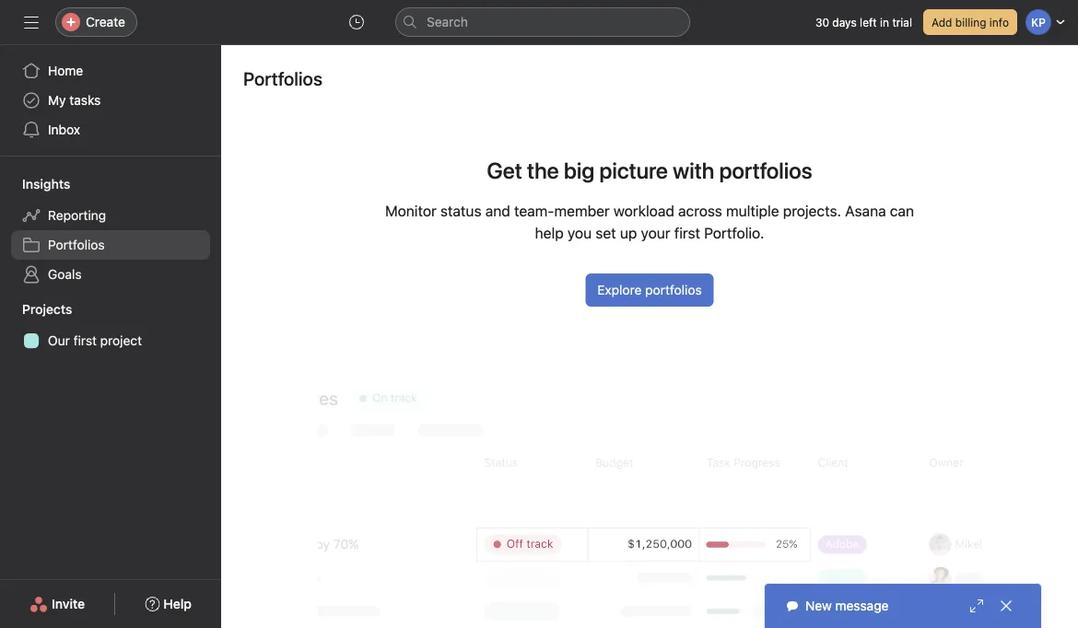 Task type: locate. For each thing, give the bounding box(es) containing it.
help button
[[133, 588, 204, 621]]

explore
[[597, 282, 642, 298]]

days
[[832, 16, 857, 29]]

30 days left in trial
[[815, 16, 912, 29]]

inbox link
[[11, 115, 210, 145]]

first right our
[[73, 333, 97, 348]]

goals link
[[11, 260, 210, 289]]

insights element
[[0, 168, 221, 293]]

get
[[487, 158, 522, 183]]

search
[[427, 14, 468, 29]]

status
[[440, 202, 482, 220]]

expand new message image
[[969, 599, 984, 614]]

1 horizontal spatial first
[[674, 224, 700, 242]]

our first project
[[48, 333, 142, 348]]

up
[[620, 224, 637, 242]]

close image
[[999, 599, 1014, 614]]

0 vertical spatial first
[[674, 224, 700, 242]]

0 horizontal spatial portfolios
[[48, 237, 105, 252]]

team-
[[514, 202, 554, 220]]

global element
[[0, 45, 221, 156]]

history image
[[349, 15, 364, 29]]

explore portfolios
[[597, 282, 702, 298]]

add billing info
[[932, 16, 1009, 29]]

reporting link
[[11, 201, 210, 230]]

can
[[890, 202, 914, 220]]

first down 'across'
[[674, 224, 700, 242]]

1 vertical spatial portfolios
[[48, 237, 105, 252]]

my tasks link
[[11, 86, 210, 115]]

1 vertical spatial first
[[73, 333, 97, 348]]

trial
[[892, 16, 912, 29]]

home link
[[11, 56, 210, 86]]

first
[[674, 224, 700, 242], [73, 333, 97, 348]]

our
[[48, 333, 70, 348]]

portfolios inside insights element
[[48, 237, 105, 252]]

invite button
[[18, 588, 97, 621]]

goals
[[48, 267, 82, 282]]

across
[[678, 202, 722, 220]]

0 horizontal spatial first
[[73, 333, 97, 348]]

1 horizontal spatial portfolios
[[243, 67, 323, 89]]

search list box
[[395, 7, 690, 37]]

first inside "monitor status and team-member workload across multiple projects. asana can help you set up your first portfolio."
[[674, 224, 700, 242]]

portfolios
[[243, 67, 323, 89], [48, 237, 105, 252]]

your
[[641, 224, 670, 242]]

search button
[[395, 7, 690, 37]]

get the big picture with portfolios
[[487, 158, 812, 183]]

insights
[[22, 176, 70, 192]]

portfolios link
[[11, 230, 210, 260]]

info
[[990, 16, 1009, 29]]

my
[[48, 93, 66, 108]]

0 vertical spatial portfolios
[[243, 67, 323, 89]]

create
[[86, 14, 125, 29]]

left
[[860, 16, 877, 29]]



Task type: vqa. For each thing, say whether or not it's contained in the screenshot.
Send to the top
no



Task type: describe. For each thing, give the bounding box(es) containing it.
hide sidebar image
[[24, 15, 39, 29]]

multiple
[[726, 202, 779, 220]]

add billing info button
[[923, 9, 1017, 35]]

portfolio.
[[704, 224, 764, 242]]

home
[[48, 63, 83, 78]]

project
[[100, 333, 142, 348]]

projects
[[22, 302, 72, 317]]

portfolios
[[645, 282, 702, 298]]

30
[[815, 16, 829, 29]]

monitor status and team-member workload across multiple projects. asana can help you set up your first portfolio.
[[385, 202, 914, 242]]

reporting
[[48, 208, 106, 223]]

our first project link
[[11, 326, 210, 356]]

the
[[527, 158, 559, 183]]

inbox
[[48, 122, 80, 137]]

insights button
[[0, 175, 70, 194]]

you
[[568, 224, 592, 242]]

create button
[[55, 7, 137, 37]]

asana
[[845, 202, 886, 220]]

with portfolios
[[673, 158, 812, 183]]

projects element
[[0, 293, 221, 359]]

invite
[[52, 597, 85, 612]]

help
[[163, 597, 192, 612]]

my tasks
[[48, 93, 101, 108]]

first inside the projects element
[[73, 333, 97, 348]]

new message
[[805, 599, 889, 614]]

big
[[564, 158, 595, 183]]

help
[[535, 224, 564, 242]]

tasks
[[69, 93, 101, 108]]

picture
[[599, 158, 668, 183]]

projects button
[[0, 300, 72, 319]]

set
[[596, 224, 616, 242]]

projects.
[[783, 202, 841, 220]]

add
[[932, 16, 952, 29]]

and
[[485, 202, 510, 220]]

billing
[[955, 16, 986, 29]]

member
[[554, 202, 610, 220]]

in
[[880, 16, 889, 29]]

monitor
[[385, 202, 437, 220]]

workload
[[614, 202, 674, 220]]

explore portfolios button
[[585, 274, 714, 307]]



